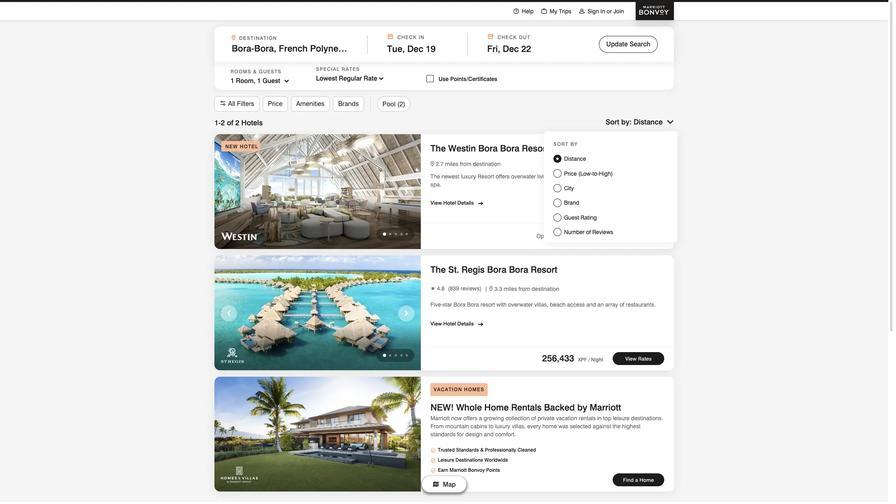 Task type: describe. For each thing, give the bounding box(es) containing it.
top
[[603, 415, 612, 422]]

array
[[605, 302, 618, 308]]

overwater inside the newest luxury resort offers overwater living, new concept bar and restaurant and a full spa.
[[511, 173, 536, 180]]

a 4-bedroom home with 4 master suites and heating swimming pool and hot tub. image
[[214, 377, 421, 493]]

in
[[597, 415, 602, 422]]

rentals
[[511, 402, 542, 413]]

bonvoy
[[468, 467, 485, 473]]

star
[[443, 302, 452, 308]]

all filters button
[[214, 96, 260, 112]]

restaurants.
[[626, 302, 656, 308]]

offers inside new! whole home rentals backed by marriott marriott now offers a growing collection of private vacation rentals in top leisure destinations. from mountain cabins to luxury villas, every home was selected against the highest standards for design and comfort.
[[463, 415, 477, 422]]

number
[[564, 229, 585, 235]]

the for the westin bora bora resort & spa
[[431, 143, 446, 153]]

reviews
[[461, 286, 480, 292]]

1 vertical spatial marriott
[[431, 415, 450, 422]]

all
[[228, 100, 235, 108]]

an
[[598, 302, 604, 308]]

4.8 ( 839 reviews )
[[437, 286, 482, 292]]

rentals
[[579, 415, 596, 422]]

map image
[[433, 480, 439, 486]]

resort inside the st. regis bora bora resort button
[[531, 265, 558, 275]]

find a home link
[[613, 474, 664, 487]]

pool                 (2) button
[[377, 96, 411, 112]]

standards
[[431, 431, 456, 438]]

guest
[[564, 214, 579, 221]]

against
[[593, 423, 611, 430]]

vacation
[[434, 387, 462, 393]]

opening
[[537, 233, 558, 239]]

view rates button
[[613, 352, 664, 365]]

1 - 2 of 2 hotels
[[214, 119, 263, 127]]

sort for sort by
[[554, 141, 569, 147]]

256,433
[[542, 353, 574, 363]]

view hotel details button for st.
[[431, 317, 476, 328]]

destinations
[[456, 457, 483, 463]]

pool                 (2)
[[383, 100, 405, 108]]

number of reviews
[[564, 229, 613, 235]]

vacation homes
[[434, 387, 485, 393]]

a inside new! whole home rentals backed by marriott marriott now offers a growing collection of private vacation rentals in top leisure destinations. from mountain cabins to luxury villas, every home was selected against the highest standards for design and comfort.
[[479, 415, 482, 422]]

previous image
[[224, 308, 234, 320]]

every
[[527, 423, 541, 430]]

the westin bora bora resort & spa
[[431, 143, 576, 153]]

xs image for 2.7
[[431, 161, 434, 167]]

256,433 xpf / night
[[542, 353, 603, 363]]

worldwide
[[485, 457, 508, 463]]

five-
[[431, 302, 443, 308]]

find a home button
[[613, 474, 664, 487]]

success image
[[431, 447, 436, 453]]

in
[[601, 8, 605, 14]]

find
[[623, 477, 634, 483]]

the for the newest luxury resort offers overwater living, new concept bar and restaurant and a full spa.
[[431, 173, 440, 180]]

2 vertical spatial &
[[480, 447, 484, 453]]

check
[[397, 34, 417, 40]]

next image
[[402, 187, 411, 198]]

|
[[485, 286, 488, 292]]

distance menu
[[554, 155, 668, 163]]

1 vertical spatial overwater
[[508, 302, 533, 308]]

homes & villas by marriott international brand icon image
[[221, 470, 258, 485]]

rooms
[[231, 68, 251, 74]]

0 vertical spatial marriott
[[590, 402, 621, 413]]

resort inside the newest luxury resort offers overwater living, new concept bar and restaurant and a full spa.
[[478, 173, 494, 180]]

and right the bar
[[598, 173, 607, 180]]

soon
[[560, 233, 573, 239]]

and left full
[[638, 173, 647, 180]]

trusted
[[438, 447, 455, 453]]

guests
[[259, 68, 282, 74]]

may
[[575, 233, 586, 239]]

distance inside button
[[634, 118, 663, 126]]

thin image for help
[[513, 8, 520, 14]]

filters
[[237, 100, 254, 108]]

previous image
[[224, 187, 234, 198]]

destination for 2.7 miles from destination
[[473, 161, 501, 167]]

s image
[[220, 100, 226, 108]]

dropdown down image
[[377, 74, 385, 83]]

none search field containing tue, dec 19
[[214, 27, 674, 90]]

/
[[588, 357, 590, 363]]

was
[[559, 423, 568, 430]]

westin hotels & resorts brand icon image
[[221, 231, 257, 242]]

standards
[[456, 447, 479, 453]]

view hotel details for westin
[[431, 199, 474, 206]]

of inside new! whole home rentals backed by marriott marriott now offers a growing collection of private vacation rentals in top leisure destinations. from mountain cabins to luxury villas, every home was selected against the highest standards for design and comfort.
[[531, 415, 536, 422]]

2 2 from the left
[[235, 119, 239, 127]]

points
[[486, 467, 500, 473]]

256,433 button
[[542, 353, 574, 363]]

number of reviews menu
[[554, 228, 668, 236]]

brands button
[[333, 96, 364, 112]]

distance inside menu
[[564, 156, 586, 162]]

1
[[214, 119, 219, 127]]

update search button
[[599, 36, 658, 53]]

2 vertical spatial marriott
[[450, 467, 467, 473]]

rates
[[638, 356, 652, 362]]

beach
[[550, 302, 566, 308]]

sign in or join
[[588, 8, 624, 14]]

details for westin
[[458, 199, 474, 206]]

search
[[630, 40, 651, 48]]

pool
[[383, 100, 396, 108]]

xs image for 3.3
[[489, 286, 493, 292]]

home for a
[[640, 477, 654, 483]]

design
[[465, 431, 482, 438]]

hotels
[[241, 119, 263, 127]]

villas, inside new! whole home rentals backed by marriott marriott now offers a growing collection of private vacation rentals in top leisure destinations. from mountain cabins to luxury villas, every home was selected against the highest standards for design and comfort.
[[512, 423, 526, 430]]

update
[[606, 40, 628, 48]]

earn marriott bonvoy points
[[438, 467, 500, 473]]

dec
[[407, 44, 423, 54]]

from for 3.3
[[519, 286, 530, 292]]

sign in or join button
[[575, 0, 628, 21]]

leisure
[[438, 457, 454, 463]]

new hotel
[[225, 144, 258, 150]]

city
[[564, 185, 574, 191]]

success image for earn marriott bonvoy points
[[431, 467, 436, 473]]

the for the st. regis bora bora resort
[[431, 265, 446, 275]]

in
[[419, 34, 425, 40]]

view rates
[[625, 356, 652, 362]]

comfort.
[[495, 431, 516, 438]]

the newest luxury resort offers overwater living, new concept bar and restaurant and a full spa.
[[431, 173, 661, 188]]

highest
[[622, 423, 641, 430]]

success image for leisure destinations worldwide
[[431, 457, 436, 463]]



Task type: vqa. For each thing, say whether or not it's contained in the screenshot.
topmost View Hotel Details
yes



Task type: locate. For each thing, give the bounding box(es) containing it.
miles right 3.3
[[504, 286, 517, 292]]

view down "five-"
[[431, 320, 442, 327]]

a left full
[[649, 173, 652, 180]]

thin image inside help link
[[513, 8, 520, 14]]

by inside new! whole home rentals backed by marriott marriott now offers a growing collection of private vacation rentals in top leisure destinations. from mountain cabins to luxury villas, every home was selected against the highest standards for design and comfort.
[[577, 402, 587, 413]]

resort up living,
[[522, 143, 549, 153]]

view hotel details for st.
[[431, 320, 474, 327]]

1 horizontal spatial sort
[[606, 118, 619, 126]]

1 horizontal spatial thin image
[[541, 8, 547, 14]]

reviews
[[592, 229, 613, 235]]

of right -
[[227, 119, 233, 127]]

view for the st. regis bora bora resort
[[431, 320, 442, 327]]

details down reviews
[[458, 320, 474, 327]]

by up rentals
[[577, 402, 587, 413]]

view for the westin bora bora resort & spa
[[431, 199, 442, 206]]

a right find
[[635, 477, 638, 483]]

professionally
[[485, 447, 516, 453]]

2 right the 1
[[221, 119, 225, 127]]

0 vertical spatial hotel
[[443, 199, 456, 206]]

the
[[431, 143, 446, 153], [431, 173, 440, 180], [431, 265, 446, 275]]

1 vertical spatial success image
[[431, 467, 436, 473]]

1 success image from the top
[[431, 457, 436, 463]]

1 details from the top
[[458, 199, 474, 206]]

(
[[448, 286, 450, 292]]

view hotel details
[[431, 199, 474, 206], [431, 320, 474, 327]]

the inside button
[[431, 265, 446, 275]]

0 horizontal spatial offers
[[463, 415, 477, 422]]

marriott up top
[[590, 402, 621, 413]]

the st. regis bora bora resort
[[431, 265, 558, 275]]

thin image for my trips
[[541, 8, 547, 14]]

miles right 2.7
[[445, 161, 458, 167]]

price right filters
[[268, 100, 283, 108]]

hotel down star
[[443, 320, 456, 327]]

arrow down image
[[667, 118, 674, 127]]

thin image left help on the top
[[513, 8, 520, 14]]

1 horizontal spatial luxury
[[495, 423, 510, 430]]

five-star bora bora resort with overwater villas, beach access and an array of restaurants.
[[431, 302, 656, 308]]

selected
[[570, 423, 591, 430]]

distance down the spa at the top of the page
[[564, 156, 586, 162]]

1 vertical spatial the
[[431, 173, 440, 180]]

thin image inside my trips button
[[541, 8, 547, 14]]

1 2 from the left
[[221, 119, 225, 127]]

guest rating
[[564, 214, 597, 221]]

leisure destinations worldwide
[[438, 457, 508, 463]]

1 horizontal spatial destination
[[532, 286, 559, 292]]

price for price (low-to-high)
[[564, 170, 577, 177]]

of right array in the right of the page
[[620, 302, 625, 308]]

view hotel details button down spa.
[[431, 196, 476, 207]]

2 details from the top
[[458, 320, 474, 327]]

2 vertical spatial the
[[431, 265, 446, 275]]

1 horizontal spatial offers
[[496, 173, 510, 180]]

price inside menu
[[564, 170, 577, 177]]

villas, down collection
[[512, 423, 526, 430]]

2 vertical spatial resort
[[531, 265, 558, 275]]

spa
[[560, 143, 576, 153]]

details for st.
[[458, 320, 474, 327]]

& inside search field
[[253, 68, 257, 74]]

0 vertical spatial home
[[484, 402, 509, 413]]

private
[[538, 415, 555, 422]]

tue,
[[387, 44, 405, 54]]

0 vertical spatial by
[[621, 118, 630, 126]]

xs image
[[431, 161, 434, 167], [489, 286, 493, 292]]

1 horizontal spatial &
[[480, 447, 484, 453]]

0 vertical spatial sort
[[606, 118, 619, 126]]

a inside the newest luxury resort offers overwater living, new concept bar and restaurant and a full spa.
[[649, 173, 652, 180]]

to
[[489, 423, 494, 430]]

lounge with pool table, games and media. image
[[214, 134, 421, 250]]

1 vertical spatial by
[[571, 141, 578, 147]]

home for whole
[[484, 402, 509, 413]]

destination for 3.3 miles from destination
[[532, 286, 559, 292]]

1 vertical spatial offers
[[463, 415, 477, 422]]

1 vertical spatial view hotel details
[[431, 320, 474, 327]]

or
[[607, 8, 612, 14]]

1 vertical spatial view
[[431, 320, 442, 327]]

price (low-to-high)
[[564, 170, 613, 177]]

westin
[[448, 143, 476, 153]]

by for sort by :
[[621, 118, 630, 126]]

luxury up comfort. on the right of page
[[495, 423, 510, 430]]

839
[[450, 286, 459, 292]]

distance right :
[[634, 118, 663, 126]]

amenities
[[296, 100, 325, 108]]

3 the from the top
[[431, 265, 446, 275]]

2.7 miles from destination
[[436, 161, 501, 167]]

sort for sort by :
[[606, 118, 619, 126]]

destination down the westin bora bora resort & spa
[[473, 161, 501, 167]]

xs image right | in the bottom right of the page
[[489, 286, 493, 292]]

home
[[543, 423, 557, 430]]

0 horizontal spatial distance
[[564, 156, 586, 162]]

1 vertical spatial details
[[458, 320, 474, 327]]

0 horizontal spatial villas,
[[512, 423, 526, 430]]

1 vertical spatial villas,
[[512, 423, 526, 430]]

brand
[[564, 200, 579, 206]]

bar
[[588, 173, 596, 180]]

help link
[[509, 0, 537, 21]]

high)
[[599, 170, 613, 177]]

0 vertical spatial a
[[649, 173, 652, 180]]

villas,
[[535, 302, 548, 308], [512, 423, 526, 430]]

0 vertical spatial offers
[[496, 173, 510, 180]]

offers down whole
[[463, 415, 477, 422]]

sign
[[588, 8, 599, 14]]

and inside new! whole home rentals backed by marriott marriott now offers a growing collection of private vacation rentals in top leisure destinations. from mountain cabins to luxury villas, every home was selected against the highest standards for design and comfort.
[[484, 431, 494, 438]]

sort up "new"
[[554, 141, 569, 147]]

resort up 3.3 miles from destination
[[531, 265, 558, 275]]

villas, left beach
[[535, 302, 548, 308]]

1 vertical spatial xs image
[[489, 286, 493, 292]]

a inside find a home button
[[635, 477, 638, 483]]

0 vertical spatial details
[[458, 199, 474, 206]]

destination
[[473, 161, 501, 167], [532, 286, 559, 292]]

1 horizontal spatial xs image
[[489, 286, 493, 292]]

and left an
[[586, 302, 596, 308]]

2 view hotel details from the top
[[431, 320, 474, 327]]

luxury inside new! whole home rentals backed by marriott marriott now offers a growing collection of private vacation rentals in top leisure destinations. from mountain cabins to luxury villas, every home was selected against the highest standards for design and comfort.
[[495, 423, 510, 430]]

1 horizontal spatial a
[[635, 477, 638, 483]]

help
[[522, 8, 534, 14]]

to-
[[593, 170, 599, 177]]

hotel down newest
[[443, 199, 456, 206]]

1 vertical spatial view hotel details button
[[431, 317, 476, 328]]

0 horizontal spatial price
[[268, 100, 283, 108]]

xpf / night button
[[577, 357, 603, 363]]

next image
[[402, 308, 411, 320]]

0 vertical spatial view hotel details
[[431, 199, 474, 206]]

new! whole home rentals backed by marriott link
[[431, 401, 621, 414]]

2
[[221, 119, 225, 127], [235, 119, 239, 127]]

0 horizontal spatial &
[[253, 68, 257, 74]]

0 horizontal spatial thin image
[[513, 8, 520, 14]]

thin image left my
[[541, 8, 547, 14]]

0 vertical spatial view hotel details button
[[431, 196, 476, 207]]

price for price
[[268, 100, 283, 108]]

map
[[443, 481, 456, 489]]

whole
[[456, 402, 482, 413]]

0 vertical spatial from
[[460, 161, 471, 167]]

0 horizontal spatial sort
[[554, 141, 569, 147]]

2 vertical spatial view
[[625, 356, 637, 362]]

& left the spa at the top of the page
[[551, 143, 557, 153]]

by for sort by
[[571, 141, 578, 147]]

1 vertical spatial destination
[[532, 286, 559, 292]]

1 horizontal spatial from
[[519, 286, 530, 292]]

1 view hotel details button from the top
[[431, 196, 476, 207]]

overwater left living,
[[511, 173, 536, 180]]

1 the from the top
[[431, 143, 446, 153]]

the inside the newest luxury resort offers overwater living, new concept bar and restaurant and a full spa.
[[431, 173, 440, 180]]

view left "rates" on the bottom right of page
[[625, 356, 637, 362]]

details down newest
[[458, 199, 474, 206]]

success image left earn
[[431, 467, 436, 473]]

0 horizontal spatial destination
[[473, 161, 501, 167]]

& inside button
[[551, 143, 557, 153]]

sort left :
[[606, 118, 619, 126]]

view hotel details button down star
[[431, 317, 476, 328]]

living,
[[537, 173, 552, 180]]

1 view hotel details from the top
[[431, 199, 474, 206]]

guest rating menu
[[554, 213, 668, 222]]

2 the from the top
[[431, 173, 440, 180]]

of
[[227, 119, 233, 127], [586, 229, 591, 235], [620, 302, 625, 308], [531, 415, 536, 422]]

1 vertical spatial resort
[[478, 173, 494, 180]]

by up concept
[[571, 141, 578, 147]]

home right find
[[640, 477, 654, 483]]

vacation
[[556, 415, 577, 422]]

3.3 miles from destination
[[495, 286, 559, 292]]

0 vertical spatial miles
[[445, 161, 458, 167]]

home up growing
[[484, 402, 509, 413]]

by left distance button
[[621, 118, 630, 126]]

the up spa.
[[431, 173, 440, 180]]

price (low-to-high) menu
[[554, 169, 668, 178]]

2 view hotel details button from the top
[[431, 317, 476, 328]]

city menu
[[554, 184, 668, 192]]

home inside new! whole home rentals backed by marriott marriott now offers a growing collection of private vacation rentals in top leisure destinations. from mountain cabins to luxury villas, every home was selected against the highest standards for design and comfort.
[[484, 402, 509, 413]]

& up leisure destinations worldwide
[[480, 447, 484, 453]]

my trips button
[[537, 0, 575, 21]]

destination up the five-star bora bora resort with overwater villas, beach access and an array of restaurants.
[[532, 286, 559, 292]]

resort
[[481, 302, 495, 308]]

homes
[[464, 387, 485, 393]]

1 vertical spatial from
[[519, 286, 530, 292]]

1 vertical spatial a
[[479, 415, 482, 422]]

resort
[[522, 143, 549, 153], [478, 173, 494, 180], [531, 265, 558, 275]]

thin image
[[579, 8, 585, 14]]

0 vertical spatial villas,
[[535, 302, 548, 308]]

0 horizontal spatial home
[[484, 402, 509, 413]]

rooms & guests
[[231, 68, 282, 74]]

0 vertical spatial distance
[[634, 118, 663, 126]]

1 vertical spatial sort
[[554, 141, 569, 147]]

the inside button
[[431, 143, 446, 153]]

opening soon may 2024
[[537, 233, 599, 239]]

destination
[[239, 35, 277, 41]]

a up cabins
[[479, 415, 482, 422]]

view hotel details button for westin
[[431, 196, 476, 207]]

0 vertical spatial destination
[[473, 161, 501, 167]]

marriott
[[590, 402, 621, 413], [431, 415, 450, 422], [450, 467, 467, 473]]

0 horizontal spatial miles
[[445, 161, 458, 167]]

0 vertical spatial the
[[431, 143, 446, 153]]

the st. regis bora bora resort button
[[431, 263, 560, 277]]

1 hotel from the top
[[443, 199, 456, 206]]

xpf
[[578, 357, 587, 363]]

0 vertical spatial resort
[[522, 143, 549, 153]]

0 vertical spatial luxury
[[461, 173, 476, 180]]

cabins
[[471, 423, 487, 430]]

night
[[591, 357, 603, 363]]

view down spa.
[[431, 199, 442, 206]]

1 thin image from the left
[[513, 8, 520, 14]]

2 success image from the top
[[431, 467, 436, 473]]

of up every
[[531, 415, 536, 422]]

hotel for westin
[[443, 199, 456, 206]]

from
[[431, 423, 444, 430]]

2 vertical spatial by
[[577, 402, 587, 413]]

1 vertical spatial distance
[[564, 156, 586, 162]]

overwater down 3.3 miles from destination
[[508, 302, 533, 308]]

offers inside the newest luxury resort offers overwater living, new concept bar and restaurant and a full spa.
[[496, 173, 510, 180]]

view hotel details down star
[[431, 320, 474, 327]]

luxury down 2.7 miles from destination
[[461, 173, 476, 180]]

newest
[[442, 173, 460, 180]]

marriott up from
[[431, 415, 450, 422]]

-
[[219, 119, 221, 127]]

backed
[[544, 402, 575, 413]]

and down to
[[484, 431, 494, 438]]

2 thin image from the left
[[541, 8, 547, 14]]

price inside button
[[268, 100, 283, 108]]

2.7
[[436, 161, 444, 167]]

2 left hotels
[[235, 119, 239, 127]]

1 vertical spatial home
[[640, 477, 654, 483]]

&
[[253, 68, 257, 74], [551, 143, 557, 153], [480, 447, 484, 453]]

of inside "menu"
[[586, 229, 591, 235]]

1 vertical spatial miles
[[504, 286, 517, 292]]

home inside button
[[640, 477, 654, 483]]

1 horizontal spatial 2
[[235, 119, 239, 127]]

from down westin
[[460, 161, 471, 167]]

xs image left 2.7
[[431, 161, 434, 167]]

2 horizontal spatial a
[[649, 173, 652, 180]]

1 horizontal spatial home
[[640, 477, 654, 483]]

st. regis brand icon image
[[221, 349, 244, 363]]

0 horizontal spatial from
[[460, 161, 471, 167]]

hotel for st.
[[443, 320, 456, 327]]

price right "new"
[[564, 170, 577, 177]]

0 vertical spatial view
[[431, 199, 442, 206]]

1 horizontal spatial distance
[[634, 118, 663, 126]]

full
[[654, 173, 661, 180]]

1 vertical spatial price
[[564, 170, 577, 177]]

from up the five-star bora bora resort with overwater villas, beach access and an array of restaurants.
[[519, 286, 530, 292]]

growing
[[484, 415, 504, 422]]

0 vertical spatial &
[[253, 68, 257, 74]]

two bedrooms overwater royal suite villa mt otemanu view image
[[214, 256, 421, 372]]

miles for 3.3
[[504, 286, 517, 292]]

details
[[458, 199, 474, 206], [458, 320, 474, 327]]

new
[[225, 144, 238, 150]]

check in tue, dec 19
[[387, 34, 436, 54]]

with
[[497, 302, 507, 308]]

1 vertical spatial &
[[551, 143, 557, 153]]

brand menu
[[554, 199, 668, 207]]

resort inside the westin bora bora resort & spa button
[[522, 143, 549, 153]]

1 horizontal spatial miles
[[504, 286, 517, 292]]

luxury
[[461, 173, 476, 180], [495, 423, 510, 430]]

2 hotel from the top
[[443, 320, 456, 327]]

2 horizontal spatial &
[[551, 143, 557, 153]]

of right may
[[586, 229, 591, 235]]

0 horizontal spatial a
[[479, 415, 482, 422]]

collection
[[506, 415, 530, 422]]

0 vertical spatial xs image
[[431, 161, 434, 167]]

1 horizontal spatial price
[[564, 170, 577, 177]]

the up 2.7
[[431, 143, 446, 153]]

for
[[457, 431, 464, 438]]

by
[[621, 118, 630, 126], [571, 141, 578, 147], [577, 402, 587, 413]]

distance button
[[634, 117, 674, 127]]

None search field
[[214, 27, 674, 90]]

0 vertical spatial overwater
[[511, 173, 536, 180]]

0 vertical spatial success image
[[431, 457, 436, 463]]

0 horizontal spatial luxury
[[461, 173, 476, 180]]

miles for 2.7
[[445, 161, 458, 167]]

rating
[[581, 214, 597, 221]]

0 horizontal spatial 2
[[221, 119, 225, 127]]

1 vertical spatial luxury
[[495, 423, 510, 430]]

success image
[[431, 457, 436, 463], [431, 467, 436, 473]]

0 vertical spatial price
[[268, 100, 283, 108]]

1 horizontal spatial villas,
[[535, 302, 548, 308]]

2 vertical spatial a
[[635, 477, 638, 483]]

map button
[[422, 477, 466, 493]]

from for 2.7
[[460, 161, 471, 167]]

thin image
[[513, 8, 520, 14], [541, 8, 547, 14]]

update search
[[606, 40, 651, 48]]

resort down 2.7 miles from destination
[[478, 173, 494, 180]]

cleaned
[[518, 447, 536, 453]]

luxury inside the newest luxury resort offers overwater living, new concept bar and restaurant and a full spa.
[[461, 173, 476, 180]]

sort by
[[554, 141, 578, 147]]

marriott right earn
[[450, 467, 467, 473]]

the left st.
[[431, 265, 446, 275]]

& right rooms in the top left of the page
[[253, 68, 257, 74]]

success image down success image
[[431, 457, 436, 463]]

brands
[[338, 100, 359, 108]]

destinations.
[[631, 415, 663, 422]]

price
[[268, 100, 283, 108], [564, 170, 577, 177]]

0 horizontal spatial xs image
[[431, 161, 434, 167]]

1 vertical spatial hotel
[[443, 320, 456, 327]]

view inside button
[[625, 356, 637, 362]]

view hotel details down spa.
[[431, 199, 474, 206]]

offers down the westin bora bora resort & spa button
[[496, 173, 510, 180]]

spa.
[[431, 181, 441, 188]]



